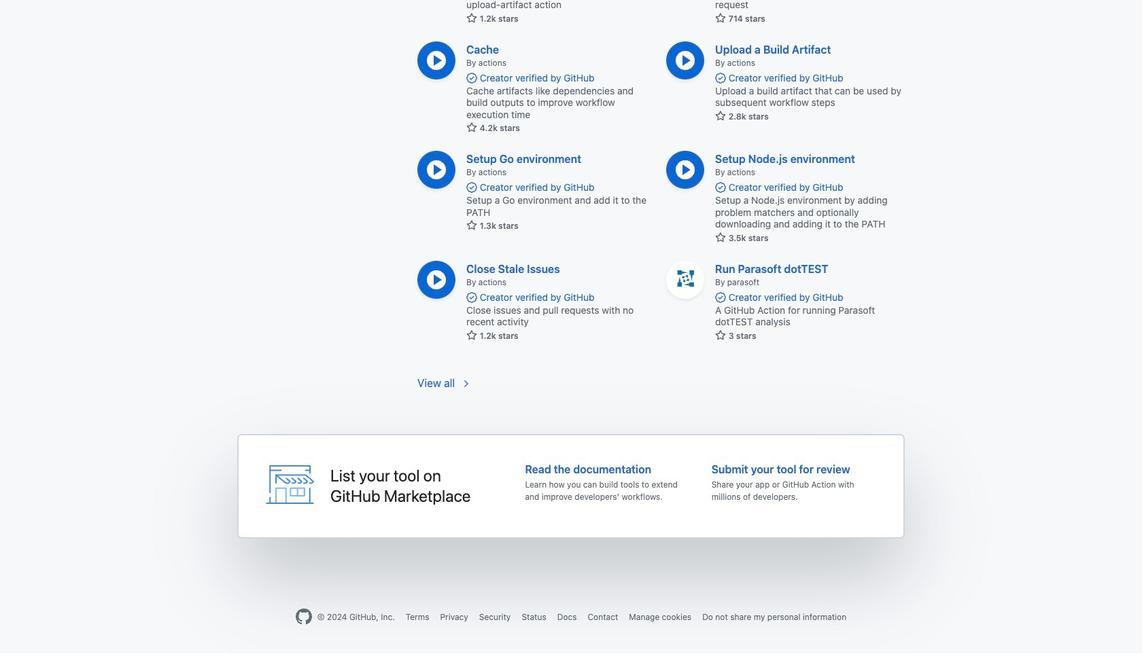 Task type: locate. For each thing, give the bounding box(es) containing it.
0 vertical spatial verified image
[[467, 182, 477, 193]]

star image
[[715, 111, 726, 121], [467, 122, 477, 133], [715, 232, 726, 243]]

1 vertical spatial star image
[[467, 122, 477, 133]]

1 verified image from the top
[[467, 182, 477, 193]]

star image
[[467, 13, 477, 23], [715, 13, 726, 23], [467, 220, 477, 231], [467, 330, 477, 341], [715, 330, 726, 341]]

verified image
[[467, 182, 477, 193], [467, 292, 477, 303]]

homepage image
[[296, 609, 312, 625]]

1 vertical spatial verified image
[[467, 292, 477, 303]]

verified image
[[467, 72, 477, 83], [715, 72, 726, 83], [715, 182, 726, 193], [715, 292, 726, 303]]

2 vertical spatial star image
[[715, 232, 726, 243]]



Task type: describe. For each thing, give the bounding box(es) containing it.
2 verified image from the top
[[467, 292, 477, 303]]

view all actions listings image
[[461, 378, 471, 389]]

0 vertical spatial star image
[[715, 111, 726, 121]]



Task type: vqa. For each thing, say whether or not it's contained in the screenshot.
View all actions listings ICON
yes



